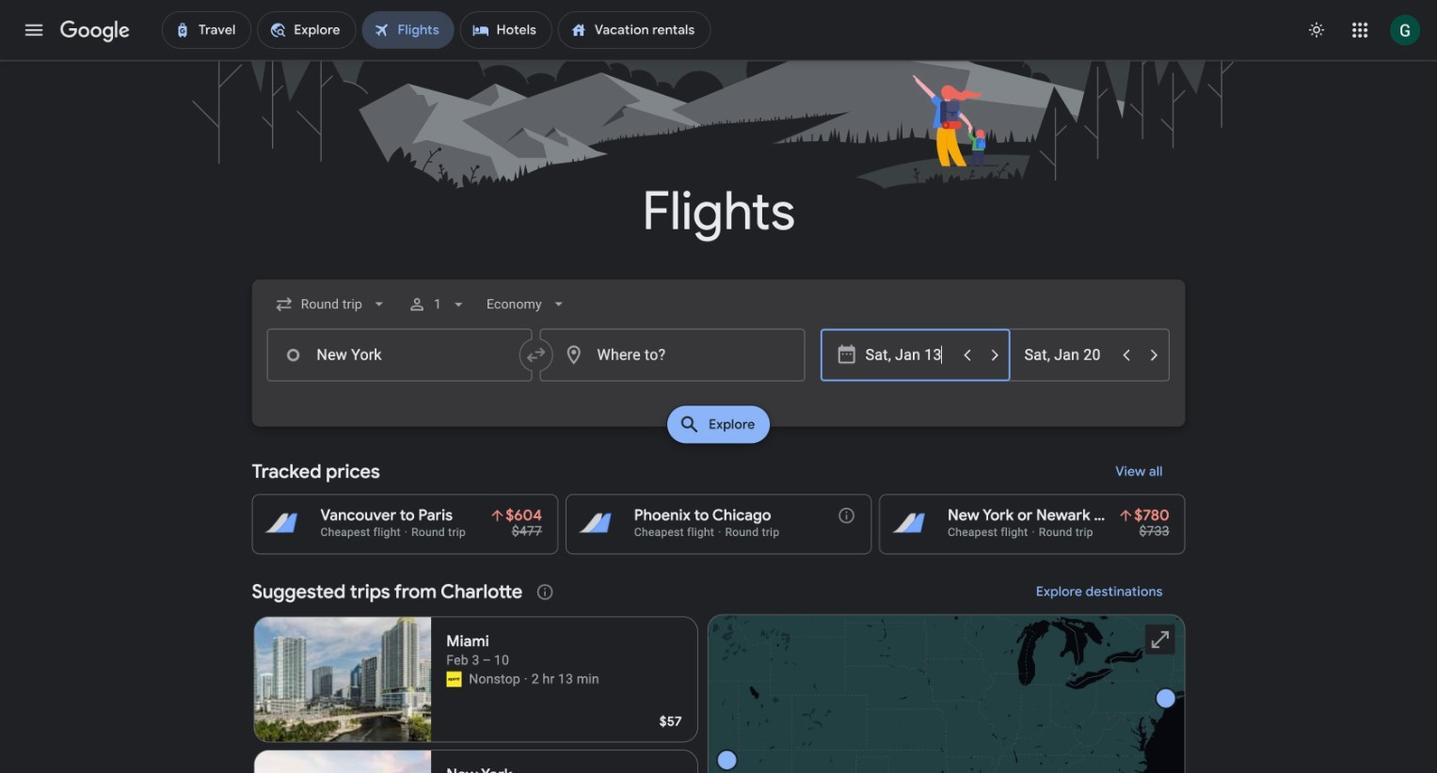 Task type: vqa. For each thing, say whether or not it's contained in the screenshot.
Departure text box
yes



Task type: locate. For each thing, give the bounding box(es) containing it.
none text field inside flight search field
[[267, 329, 532, 382]]

57 US dollars text field
[[660, 714, 682, 731]]

None text field
[[267, 329, 532, 382]]

Flight search field
[[237, 280, 1201, 449]]

tracked prices region
[[252, 449, 1186, 555]]

suggested trips from charlotte region
[[252, 570, 1186, 774]]

780 US dollars text field
[[1135, 507, 1170, 526]]

spirit image
[[447, 672, 462, 687]]

 image
[[405, 526, 408, 539]]

733 US dollars text field
[[1140, 524, 1170, 540]]

More info text field
[[837, 507, 856, 530]]

 image
[[524, 671, 528, 689]]

None field
[[267, 288, 396, 321], [479, 288, 576, 321], [267, 288, 396, 321], [479, 288, 576, 321]]

change appearance image
[[1295, 8, 1340, 53]]

main menu image
[[23, 19, 45, 41]]



Task type: describe. For each thing, give the bounding box(es) containing it.
Departure text field
[[866, 330, 952, 381]]

604 US dollars text field
[[506, 507, 542, 526]]

Return text field
[[1025, 330, 1111, 381]]

more info image
[[837, 507, 856, 526]]

Where to? text field
[[540, 329, 805, 382]]

477 US dollars text field
[[512, 524, 542, 540]]



